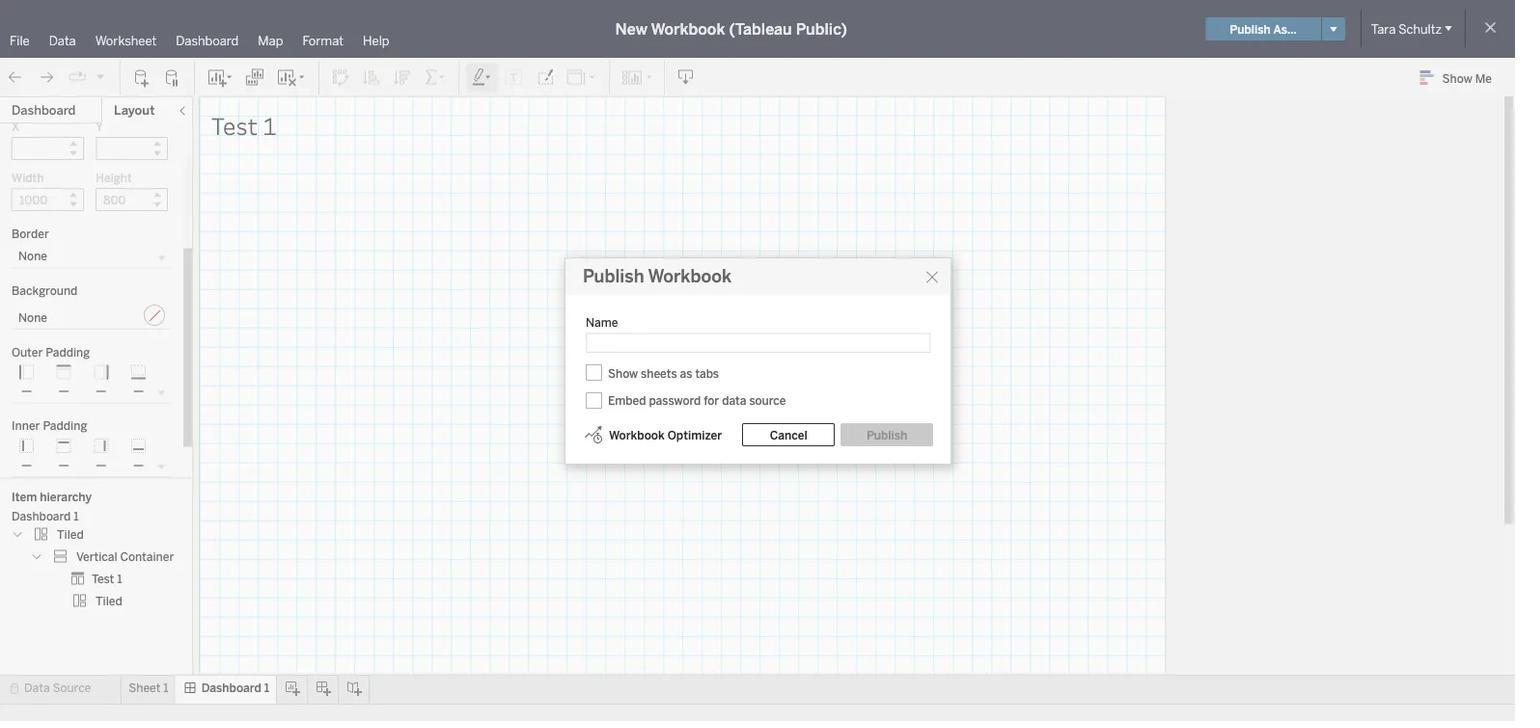 Task type: vqa. For each thing, say whether or not it's contained in the screenshot.
dialog
no



Task type: locate. For each thing, give the bounding box(es) containing it.
2 vertical spatial publish
[[867, 428, 907, 442]]

show left me
[[1442, 71, 1472, 85]]

1 none button from the top
[[12, 245, 172, 269]]

replay animation image right the redo icon
[[68, 68, 87, 87]]

none down background
[[18, 311, 47, 325]]

publish for workbook
[[583, 266, 644, 287]]

tiled down vertical
[[96, 595, 122, 609]]

show inside button
[[1442, 71, 1472, 85]]

background
[[12, 285, 78, 299]]

format workbook image
[[536, 68, 555, 87]]

test 1 down vertical
[[92, 572, 122, 586]]

2 none from the top
[[18, 311, 47, 325]]

0 horizontal spatial tiled
[[57, 528, 84, 542]]

tabs
[[695, 367, 719, 381]]

0 vertical spatial none button
[[12, 245, 172, 269]]

2 none button from the top
[[12, 303, 172, 331]]

item hierarchy dashboard 1
[[12, 490, 92, 524]]

help
[[363, 33, 389, 48]]

test
[[211, 109, 258, 141], [92, 572, 114, 586]]

publish workbook
[[583, 266, 732, 287]]

new worksheet image
[[207, 68, 234, 87]]

replay animation image left new data source 'icon'
[[95, 71, 106, 82]]

none button
[[12, 245, 172, 269], [12, 303, 172, 331]]

test 1 down duplicate image
[[211, 109, 277, 141]]

dashboard
[[176, 33, 239, 48], [12, 103, 76, 118], [12, 510, 71, 524], [201, 682, 261, 696]]

none down border
[[18, 250, 47, 264]]

0 vertical spatial show
[[1442, 71, 1472, 85]]

fit image
[[566, 68, 597, 87]]

source
[[53, 682, 91, 696]]

test down vertical
[[92, 572, 114, 586]]

1 vertical spatial workbook
[[648, 266, 732, 287]]

duplicate image
[[245, 68, 264, 87]]

data
[[49, 33, 76, 48], [24, 682, 50, 696]]

(tableau
[[729, 20, 792, 38]]

1 vertical spatial show
[[608, 367, 638, 381]]

data left source
[[24, 682, 50, 696]]

dashboard 1
[[201, 682, 269, 696]]

optimizer
[[668, 428, 722, 442]]

0 horizontal spatial show
[[608, 367, 638, 381]]

workbook for new
[[651, 20, 725, 38]]

height
[[96, 171, 132, 185]]

outer
[[12, 346, 43, 360]]

password
[[649, 394, 701, 408]]

padding right outer
[[46, 346, 90, 360]]

show for show sheets as tabs
[[608, 367, 638, 381]]

1 vertical spatial none
[[18, 311, 47, 325]]

dashboard up new worksheet image
[[176, 33, 239, 48]]

1 vertical spatial tiled
[[96, 595, 122, 609]]

publish
[[1230, 22, 1271, 36], [583, 266, 644, 287], [867, 428, 907, 442]]

1 inside heading
[[263, 109, 277, 141]]

1 vertical spatial publish
[[583, 266, 644, 287]]

worksheet
[[95, 33, 157, 48]]

1 horizontal spatial show
[[1442, 71, 1472, 85]]

clear sheet image
[[276, 68, 307, 87]]

0 horizontal spatial test 1
[[92, 572, 122, 586]]

padding
[[46, 346, 90, 360], [43, 420, 87, 434]]

none button down background
[[12, 303, 172, 331]]

0 vertical spatial test
[[211, 109, 258, 141]]

1 vertical spatial none button
[[12, 303, 172, 331]]

1 vertical spatial test
[[92, 572, 114, 586]]

test inside heading
[[211, 109, 258, 141]]

1 vertical spatial padding
[[43, 420, 87, 434]]

2 horizontal spatial publish
[[1230, 22, 1271, 36]]

1 horizontal spatial tiled
[[96, 595, 122, 609]]

undo image
[[6, 68, 25, 87]]

none button up background
[[12, 245, 172, 269]]

data up the redo icon
[[49, 33, 76, 48]]

0 vertical spatial padding
[[46, 346, 90, 360]]

show up embed
[[608, 367, 638, 381]]

show me button
[[1411, 63, 1509, 93]]

1 horizontal spatial publish
[[867, 428, 907, 442]]

replay animation image
[[68, 68, 87, 87], [95, 71, 106, 82]]

file
[[10, 33, 30, 48]]

download image
[[676, 68, 696, 87]]

for
[[704, 394, 719, 408]]

source
[[749, 394, 786, 408]]

publish inside button
[[1230, 22, 1271, 36]]

layout
[[114, 103, 155, 118]]

cancel
[[770, 428, 807, 442]]

padding right inner
[[43, 420, 87, 434]]

inner padding
[[12, 420, 87, 434]]

map
[[258, 33, 283, 48]]

show
[[1442, 71, 1472, 85], [608, 367, 638, 381]]

0 horizontal spatial replay animation image
[[68, 68, 87, 87]]

schultz
[[1399, 21, 1442, 37]]

2 vertical spatial workbook
[[609, 428, 665, 442]]

none button for background
[[12, 303, 172, 331]]

0 vertical spatial workbook
[[651, 20, 725, 38]]

1 vertical spatial data
[[24, 682, 50, 696]]

0 horizontal spatial publish
[[583, 266, 644, 287]]

1
[[263, 109, 277, 141], [74, 510, 79, 524], [117, 572, 122, 586], [163, 682, 169, 696], [264, 682, 269, 696]]

publish for as...
[[1230, 22, 1271, 36]]

Height text field
[[96, 189, 168, 212]]

publish inside button
[[867, 428, 907, 442]]

sort descending image
[[393, 68, 412, 87]]

inner
[[12, 420, 40, 434]]

test 1
[[211, 109, 277, 141], [92, 572, 122, 586]]

1 horizontal spatial test 1
[[211, 109, 277, 141]]

0 vertical spatial publish
[[1230, 22, 1271, 36]]

—
[[21, 385, 32, 399], [58, 385, 69, 399], [96, 385, 107, 399], [133, 385, 144, 399], [21, 459, 32, 473], [58, 459, 69, 473], [96, 459, 107, 473], [133, 459, 144, 473]]

tiled
[[57, 528, 84, 542], [96, 595, 122, 609]]

0 vertical spatial none
[[18, 250, 47, 264]]

1 none from the top
[[18, 250, 47, 264]]

show inside publish workbook dialog
[[608, 367, 638, 381]]

tiled down item hierarchy dashboard 1
[[57, 528, 84, 542]]

None text field
[[586, 333, 930, 353]]

none
[[18, 250, 47, 264], [18, 311, 47, 325]]

none for background
[[18, 311, 47, 325]]

pause auto updates image
[[163, 68, 182, 87]]

dashboard down "item"
[[12, 510, 71, 524]]

1 inside item hierarchy dashboard 1
[[74, 510, 79, 524]]

test down new worksheet image
[[211, 109, 258, 141]]

sheets
[[641, 367, 677, 381]]

redo image
[[37, 68, 56, 87]]

0 vertical spatial data
[[49, 33, 76, 48]]

workbook
[[651, 20, 725, 38], [648, 266, 732, 287], [609, 428, 665, 442]]

1 horizontal spatial test
[[211, 109, 258, 141]]

0 vertical spatial tiled
[[57, 528, 84, 542]]

as...
[[1273, 22, 1297, 36]]

dashboard right sheet 1 at the bottom left of the page
[[201, 682, 261, 696]]

0 vertical spatial test 1
[[211, 109, 277, 141]]

container
[[120, 550, 174, 564]]



Task type: describe. For each thing, give the bounding box(es) containing it.
x
[[12, 120, 20, 134]]

X text field
[[12, 138, 84, 161]]

data for data source
[[24, 682, 50, 696]]

name
[[586, 316, 618, 330]]

none for border
[[18, 250, 47, 264]]

workbook optimizer button
[[583, 424, 723, 447]]

sort ascending image
[[362, 68, 381, 87]]

border
[[12, 227, 49, 241]]

dashboard inside item hierarchy dashboard 1
[[12, 510, 71, 524]]

embed
[[608, 394, 646, 408]]

swap rows and columns image
[[331, 68, 350, 87]]

show sheets as tabs
[[608, 367, 719, 381]]

data
[[722, 394, 746, 408]]

none text field inside publish workbook dialog
[[586, 333, 930, 353]]

dashboard up x
[[12, 103, 76, 118]]

1 vertical spatial test 1
[[92, 572, 122, 586]]

as
[[680, 367, 692, 381]]

workbook optimizer
[[609, 428, 722, 442]]

publish button
[[841, 424, 933, 447]]

vertical
[[76, 550, 117, 564]]

Width text field
[[12, 189, 84, 212]]

cancel button
[[742, 424, 835, 447]]

Y text field
[[96, 138, 168, 161]]

show me
[[1442, 71, 1492, 85]]

public)
[[796, 20, 847, 38]]

new data source image
[[132, 68, 152, 87]]

highlight image
[[471, 68, 493, 87]]

tara schultz
[[1371, 21, 1442, 37]]

hierarchy
[[40, 490, 92, 504]]

collapse image
[[177, 105, 188, 117]]

test 1 inside heading
[[211, 109, 277, 141]]

publish as...
[[1230, 22, 1297, 36]]

tara
[[1371, 21, 1396, 37]]

show/hide cards image
[[621, 68, 652, 87]]

width
[[12, 171, 44, 185]]

workbook inside button
[[609, 428, 665, 442]]

show for show me
[[1442, 71, 1472, 85]]

padding for outer padding
[[46, 346, 90, 360]]

me
[[1475, 71, 1492, 85]]

y
[[96, 120, 103, 134]]

padding for inner padding
[[43, 420, 87, 434]]

data for data
[[49, 33, 76, 48]]

none button for border
[[12, 245, 172, 269]]

vertical container
[[76, 550, 174, 564]]

show labels image
[[505, 68, 524, 87]]

format
[[302, 33, 344, 48]]

test 1 heading
[[211, 109, 1153, 142]]

workbook for publish
[[648, 266, 732, 287]]

item
[[12, 490, 37, 504]]

0 horizontal spatial test
[[92, 572, 114, 586]]

outer padding
[[12, 346, 90, 360]]

embed password for data source
[[608, 394, 786, 408]]

new workbook (tableau public)
[[615, 20, 847, 38]]

1 horizontal spatial replay animation image
[[95, 71, 106, 82]]

sheet 1
[[129, 682, 169, 696]]

sheet
[[129, 682, 161, 696]]

publish workbook dialog
[[565, 258, 952, 465]]

new
[[615, 20, 647, 38]]

data source
[[24, 682, 91, 696]]

totals image
[[424, 68, 447, 87]]

publish as... button
[[1206, 17, 1321, 41]]



